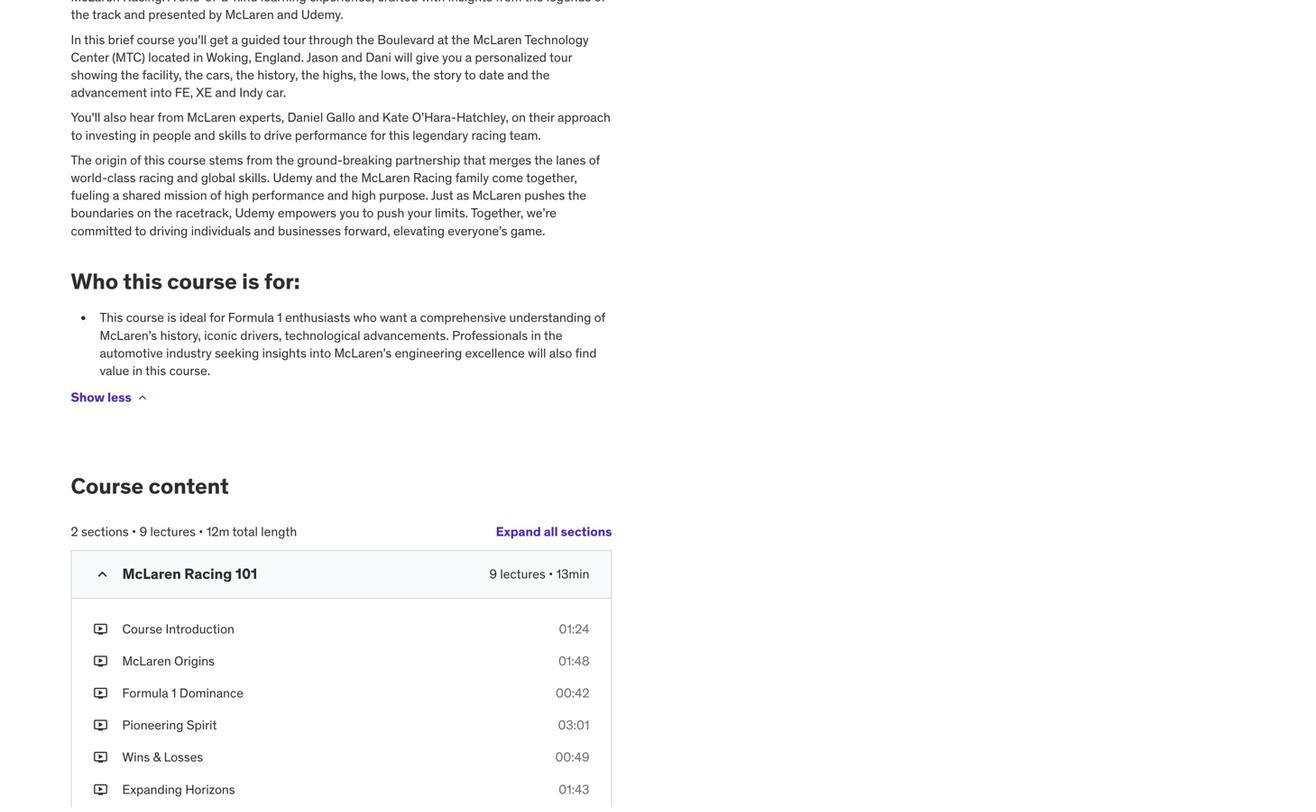 Task type: vqa. For each thing, say whether or not it's contained in the screenshot.
the Log in
no



Task type: locate. For each thing, give the bounding box(es) containing it.
0 horizontal spatial tour
[[283, 31, 306, 48]]

also left find
[[549, 345, 572, 361]]

1 vertical spatial 1
[[172, 685, 176, 702]]

a up advancements.
[[411, 310, 417, 326]]

dani
[[366, 49, 392, 65]]

through
[[309, 31, 353, 48]]

car.
[[266, 84, 286, 101]]

course content
[[71, 473, 229, 500]]

1 inside the this course is ideal for formula 1 enthusiasts who want a comprehensive understanding of mclaren's history, iconic drivers, technological advancements. professionals in the automotive industry seeking insights into mclaren's engineering excellence will also find value in this course.
[[277, 310, 282, 326]]

0 horizontal spatial you
[[340, 205, 360, 221]]

is left ideal
[[167, 310, 176, 326]]

12m
[[207, 524, 230, 540]]

the up driving
[[154, 205, 173, 221]]

1 vertical spatial lectures
[[500, 566, 546, 582]]

0 horizontal spatial history,
[[160, 327, 201, 344]]

xsmall image left expanding on the bottom left of the page
[[93, 781, 108, 799]]

committed
[[71, 223, 132, 239]]

1 horizontal spatial racing
[[413, 170, 452, 186]]

the up fe,
[[185, 67, 203, 83]]

performance
[[295, 127, 368, 143], [252, 187, 324, 204]]

and right individuals
[[254, 223, 275, 239]]

and up highs,
[[342, 49, 363, 65]]

(mtc)
[[112, 49, 145, 65]]

0 vertical spatial from
[[158, 109, 184, 126]]

1 vertical spatial history,
[[160, 327, 201, 344]]

1 vertical spatial also
[[549, 345, 572, 361]]

0 horizontal spatial is
[[167, 310, 176, 326]]

course for course introduction
[[122, 621, 163, 637]]

performance down "gallo"
[[295, 127, 368, 143]]

history,
[[257, 67, 298, 83], [160, 327, 201, 344]]

this down kate
[[389, 127, 410, 143]]

insights
[[262, 345, 307, 361]]

mclaren's down who
[[334, 345, 392, 361]]

xsmall image right less
[[135, 391, 150, 405]]

1 vertical spatial is
[[167, 310, 176, 326]]

1 horizontal spatial 1
[[277, 310, 282, 326]]

0 horizontal spatial sections
[[81, 524, 129, 540]]

0 vertical spatial performance
[[295, 127, 368, 143]]

xsmall image down small image
[[93, 621, 108, 638]]

also up investing
[[104, 109, 127, 126]]

0 horizontal spatial lectures
[[150, 524, 196, 540]]

spirit
[[187, 718, 217, 734]]

tour
[[283, 31, 306, 48], [550, 49, 572, 65]]

stems
[[209, 152, 243, 168]]

racetrack,
[[176, 205, 232, 221]]

iconic
[[204, 327, 237, 344]]

for down kate
[[371, 127, 386, 143]]

1 horizontal spatial 9
[[490, 566, 497, 582]]

the down 'drive'
[[276, 152, 294, 168]]

0 vertical spatial for
[[371, 127, 386, 143]]

0 vertical spatial racing
[[413, 170, 452, 186]]

xe
[[196, 84, 212, 101]]

1 vertical spatial will
[[528, 345, 546, 361]]

1 horizontal spatial high
[[352, 187, 376, 204]]

0 vertical spatial is
[[242, 268, 260, 295]]

also inside in this brief course you'll get a guided tour through the boulevard at the mclaren technology center (mtc) located in woking, england. jason and dani will give you a personalized tour showing the facility, the cars, the history, the highs, the lows, the story to date and the advancement into fe, xe and indy car. you'll also hear from mclaren experts, daniel gallo and kate o'hara-hatchley, on their approach to investing in people and skills to drive performance for this legendary racing team. the origin of this course stems from the ground-breaking partnership that merges the lanes of world-class racing and global skills. udemy and the mclaren racing family come together, fueling a shared mission of high performance and high purpose. just as mclaren pushes the boundaries on the racetrack, udemy empowers you to push your limits. together, we're committed to driving individuals and businesses forward, elevating everyone's game.
[[104, 109, 127, 126]]

xsmall image left formula 1 dominance
[[93, 685, 108, 703]]

1 horizontal spatial into
[[310, 345, 331, 361]]

1 up pioneering spirit
[[172, 685, 176, 702]]

formula up pioneering
[[122, 685, 168, 702]]

a right get
[[232, 31, 238, 48]]

0 horizontal spatial mclaren's
[[100, 327, 157, 344]]

excellence
[[465, 345, 525, 361]]

racing up shared
[[139, 170, 174, 186]]

on down shared
[[137, 205, 151, 221]]

2 sections • 9 lectures • 12m total length
[[71, 524, 297, 540]]

fe,
[[175, 84, 193, 101]]

on up team.
[[512, 109, 526, 126]]

xsmall image left mclaren origins
[[93, 653, 108, 671]]

for inside the this course is ideal for formula 1 enthusiasts who want a comprehensive understanding of mclaren's history, iconic drivers, technological advancements. professionals in the automotive industry seeking insights into mclaren's engineering excellence will also find value in this course.
[[210, 310, 225, 326]]

elevating
[[393, 223, 445, 239]]

course up mclaren origins
[[122, 621, 163, 637]]

this up center
[[84, 31, 105, 48]]

you
[[442, 49, 462, 65], [340, 205, 360, 221]]

9 down course content
[[140, 524, 147, 540]]

1 vertical spatial for
[[210, 310, 225, 326]]

industry
[[166, 345, 212, 361]]

team.
[[510, 127, 541, 143]]

show
[[71, 390, 105, 406]]

sections
[[561, 524, 612, 540], [81, 524, 129, 540]]

1 vertical spatial xsmall image
[[93, 685, 108, 703]]

0 vertical spatial 9
[[140, 524, 147, 540]]

0 horizontal spatial 1
[[172, 685, 176, 702]]

in
[[193, 49, 203, 65], [140, 127, 150, 143], [531, 327, 541, 344], [132, 363, 143, 379]]

xsmall image for course
[[93, 621, 108, 638]]

the up indy
[[236, 67, 254, 83]]

is
[[242, 268, 260, 295], [167, 310, 176, 326]]

you'll
[[71, 109, 101, 126]]

1 horizontal spatial •
[[199, 524, 203, 540]]

0 vertical spatial you
[[442, 49, 462, 65]]

0 horizontal spatial racing
[[139, 170, 174, 186]]

0 vertical spatial xsmall image
[[93, 653, 108, 671]]

the down breaking
[[340, 170, 358, 186]]

1 vertical spatial performance
[[252, 187, 324, 204]]

from up skills.
[[246, 152, 273, 168]]

1 vertical spatial on
[[137, 205, 151, 221]]

course down the people
[[168, 152, 206, 168]]

comprehensive
[[420, 310, 506, 326]]

daniel
[[288, 109, 323, 126]]

approach
[[558, 109, 611, 126]]

the inside the this course is ideal for formula 1 enthusiasts who want a comprehensive understanding of mclaren's history, iconic drivers, technological advancements. professionals in the automotive industry seeking insights into mclaren's engineering excellence will also find value in this course.
[[544, 327, 563, 344]]

3 xsmall image from the top
[[93, 749, 108, 767]]

sections right 2
[[81, 524, 129, 540]]

1 horizontal spatial for
[[371, 127, 386, 143]]

2 vertical spatial xsmall image
[[93, 749, 108, 767]]

2 xsmall image from the top
[[93, 685, 108, 703]]

this down the people
[[144, 152, 165, 168]]

sections right 'all'
[[561, 524, 612, 540]]

xsmall image left wins
[[93, 749, 108, 767]]

kate
[[383, 109, 409, 126]]

is inside the this course is ideal for formula 1 enthusiasts who want a comprehensive understanding of mclaren's history, iconic drivers, technological advancements. professionals in the automotive industry seeking insights into mclaren's engineering excellence will also find value in this course.
[[167, 310, 176, 326]]

0 horizontal spatial for
[[210, 310, 225, 326]]

you up story
[[442, 49, 462, 65]]

0 vertical spatial mclaren's
[[100, 327, 157, 344]]

mclaren up the together,
[[473, 187, 522, 204]]

in
[[71, 31, 81, 48]]

the down give
[[412, 67, 431, 83]]

of
[[130, 152, 141, 168], [589, 152, 600, 168], [210, 187, 221, 204], [595, 310, 606, 326]]

0 vertical spatial lectures
[[150, 524, 196, 540]]

driving
[[149, 223, 188, 239]]

0 horizontal spatial also
[[104, 109, 127, 126]]

13min
[[557, 566, 590, 582]]

for:
[[264, 268, 300, 295]]

course right 'this' at the top left of the page
[[126, 310, 164, 326]]

1 horizontal spatial from
[[246, 152, 273, 168]]

give
[[416, 49, 439, 65]]

0 vertical spatial course
[[71, 473, 144, 500]]

1 up drivers,
[[277, 310, 282, 326]]

course
[[71, 473, 144, 500], [122, 621, 163, 637]]

who this course is for:
[[71, 268, 300, 295]]

1 vertical spatial racing
[[139, 170, 174, 186]]

mclaren right small image
[[122, 565, 181, 583]]

2 horizontal spatial •
[[549, 566, 554, 582]]

expand all sections
[[496, 524, 612, 540]]

1 vertical spatial racing
[[184, 565, 232, 583]]

to
[[465, 67, 476, 83], [71, 127, 82, 143], [250, 127, 261, 143], [362, 205, 374, 221], [135, 223, 146, 239]]

to down you'll
[[71, 127, 82, 143]]

course up 2
[[71, 473, 144, 500]]

into inside the this course is ideal for formula 1 enthusiasts who want a comprehensive understanding of mclaren's history, iconic drivers, technological advancements. professionals in the automotive industry seeking insights into mclaren's engineering excellence will also find value in this course.
[[310, 345, 331, 361]]

a inside the this course is ideal for formula 1 enthusiasts who want a comprehensive understanding of mclaren's history, iconic drivers, technological advancements. professionals in the automotive industry seeking insights into mclaren's engineering excellence will also find value in this course.
[[411, 310, 417, 326]]

1 sections from the left
[[561, 524, 612, 540]]

racing down partnership
[[413, 170, 452, 186]]

1 horizontal spatial also
[[549, 345, 572, 361]]

0 vertical spatial will
[[395, 49, 413, 65]]

the down (mtc)
[[121, 67, 139, 83]]

01:24
[[559, 621, 590, 637]]

into down facility,
[[150, 84, 172, 101]]

ideal
[[180, 310, 207, 326]]

0 vertical spatial 1
[[277, 310, 282, 326]]

0 horizontal spatial •
[[132, 524, 136, 540]]

high
[[224, 187, 249, 204], [352, 187, 376, 204]]

indy
[[239, 84, 263, 101]]

family
[[456, 170, 489, 186]]

xsmall image for mclaren origins
[[93, 653, 108, 671]]

0 horizontal spatial will
[[395, 49, 413, 65]]

expanding horizons
[[122, 782, 235, 798]]

2 sections from the left
[[81, 524, 129, 540]]

1 horizontal spatial mclaren's
[[334, 345, 392, 361]]

1 vertical spatial from
[[246, 152, 273, 168]]

to up forward,
[[362, 205, 374, 221]]

into
[[150, 84, 172, 101], [310, 345, 331, 361]]

history, down england.
[[257, 67, 298, 83]]

the down "understanding"
[[544, 327, 563, 344]]

technology
[[525, 31, 589, 48]]

high down skills.
[[224, 187, 249, 204]]

00:42
[[556, 685, 590, 702]]

performance up "empowers"
[[252, 187, 324, 204]]

formula up drivers,
[[228, 310, 274, 326]]

professionals
[[452, 327, 528, 344]]

1 xsmall image from the top
[[93, 653, 108, 671]]

0 horizontal spatial 9
[[140, 524, 147, 540]]

length
[[261, 524, 297, 540]]

that
[[463, 152, 486, 168]]

in down automotive
[[132, 363, 143, 379]]

0 vertical spatial formula
[[228, 310, 274, 326]]

course inside the this course is ideal for formula 1 enthusiasts who want a comprehensive understanding of mclaren's history, iconic drivers, technological advancements. professionals in the automotive industry seeking insights into mclaren's engineering excellence will also find value in this course.
[[126, 310, 164, 326]]

udemy
[[273, 170, 313, 186], [235, 205, 275, 221]]

• for 2
[[132, 524, 136, 540]]

1 horizontal spatial racing
[[472, 127, 507, 143]]

1 horizontal spatial sections
[[561, 524, 612, 540]]

legendary
[[413, 127, 469, 143]]

0 horizontal spatial into
[[150, 84, 172, 101]]

content
[[149, 473, 229, 500]]

you up forward,
[[340, 205, 360, 221]]

o'hara-
[[412, 109, 457, 126]]

and down cars,
[[215, 84, 236, 101]]

mclaren's
[[100, 327, 157, 344], [334, 345, 392, 361]]

mclaren's up automotive
[[100, 327, 157, 344]]

1 vertical spatial course
[[122, 621, 163, 637]]

to down 'experts,'
[[250, 127, 261, 143]]

racing
[[413, 170, 452, 186], [184, 565, 232, 583]]

from up the people
[[158, 109, 184, 126]]

racing left 101
[[184, 565, 232, 583]]

into down technological
[[310, 345, 331, 361]]

history, inside in this brief course you'll get a guided tour through the boulevard at the mclaren technology center (mtc) located in woking, england. jason and dani will give you a personalized tour showing the facility, the cars, the history, the highs, the lows, the story to date and the advancement into fe, xe and indy car. you'll also hear from mclaren experts, daniel gallo and kate o'hara-hatchley, on their approach to investing in people and skills to drive performance for this legendary racing team. the origin of this course stems from the ground-breaking partnership that merges the lanes of world-class racing and global skills. udemy and the mclaren racing family come together, fueling a shared mission of high performance and high purpose. just as mclaren pushes the boundaries on the racetrack, udemy empowers you to push your limits. together, we're committed to driving individuals and businesses forward, elevating everyone's game.
[[257, 67, 298, 83]]

xsmall image
[[135, 391, 150, 405], [93, 621, 108, 638], [93, 717, 108, 735], [93, 781, 108, 799]]

racing down hatchley,
[[472, 127, 507, 143]]

the down dani
[[359, 67, 378, 83]]

1 vertical spatial tour
[[550, 49, 572, 65]]

this down automotive
[[145, 363, 166, 379]]

lectures
[[150, 524, 196, 540], [500, 566, 546, 582]]

at
[[438, 31, 449, 48]]

1 vertical spatial 9
[[490, 566, 497, 582]]

global
[[201, 170, 236, 186]]

businesses
[[278, 223, 341, 239]]

will down boulevard
[[395, 49, 413, 65]]

high up forward,
[[352, 187, 376, 204]]

tour up england.
[[283, 31, 306, 48]]

1 vertical spatial formula
[[122, 685, 168, 702]]

xsmall image
[[93, 653, 108, 671], [93, 685, 108, 703], [93, 749, 108, 767]]

is left for:
[[242, 268, 260, 295]]

1 horizontal spatial will
[[528, 345, 546, 361]]

the down personalized
[[531, 67, 550, 83]]

jason
[[307, 49, 339, 65]]

udemy down ground- at the left top of the page
[[273, 170, 313, 186]]

of up class
[[130, 152, 141, 168]]

0 vertical spatial udemy
[[273, 170, 313, 186]]

automotive
[[100, 345, 163, 361]]

the down together,
[[568, 187, 587, 204]]

• left 12m
[[199, 524, 203, 540]]

of down the global on the left
[[210, 187, 221, 204]]

for inside in this brief course you'll get a guided tour through the boulevard at the mclaren technology center (mtc) located in woking, england. jason and dani will give you a personalized tour showing the facility, the cars, the history, the highs, the lows, the story to date and the advancement into fe, xe and indy car. you'll also hear from mclaren experts, daniel gallo and kate o'hara-hatchley, on their approach to investing in people and skills to drive performance for this legendary racing team. the origin of this course stems from the ground-breaking partnership that merges the lanes of world-class racing and global skills. udemy and the mclaren racing family come together, fueling a shared mission of high performance and high purpose. just as mclaren pushes the boundaries on the racetrack, udemy empowers you to push your limits. together, we're committed to driving individuals and businesses forward, elevating everyone's game.
[[371, 127, 386, 143]]

0 horizontal spatial high
[[224, 187, 249, 204]]

1 horizontal spatial formula
[[228, 310, 274, 326]]

1 horizontal spatial history,
[[257, 67, 298, 83]]

udemy down skills.
[[235, 205, 275, 221]]

the
[[356, 31, 375, 48], [452, 31, 470, 48], [121, 67, 139, 83], [185, 67, 203, 83], [236, 67, 254, 83], [301, 67, 320, 83], [359, 67, 378, 83], [412, 67, 431, 83], [531, 67, 550, 83], [276, 152, 294, 168], [535, 152, 553, 168], [340, 170, 358, 186], [568, 187, 587, 204], [154, 205, 173, 221], [544, 327, 563, 344]]

0 horizontal spatial racing
[[184, 565, 232, 583]]

mclaren up purpose.
[[361, 170, 410, 186]]

losses
[[164, 750, 203, 766]]

come
[[492, 170, 524, 186]]

lectures down expand
[[500, 566, 546, 582]]

• left 13min
[[549, 566, 554, 582]]

will down "understanding"
[[528, 345, 546, 361]]

for up iconic
[[210, 310, 225, 326]]

history, up industry
[[160, 327, 201, 344]]

0 vertical spatial history,
[[257, 67, 298, 83]]

0 vertical spatial also
[[104, 109, 127, 126]]

1 horizontal spatial tour
[[550, 49, 572, 65]]

0 vertical spatial into
[[150, 84, 172, 101]]

you'll
[[178, 31, 207, 48]]

of up find
[[595, 310, 606, 326]]

1 vertical spatial into
[[310, 345, 331, 361]]

empowers
[[278, 205, 337, 221]]

0 vertical spatial on
[[512, 109, 526, 126]]



Task type: describe. For each thing, give the bounding box(es) containing it.
mclaren down xe
[[187, 109, 236, 126]]

small image
[[93, 566, 111, 584]]

individuals
[[191, 223, 251, 239]]

and left skills
[[194, 127, 215, 143]]

advancement
[[71, 84, 147, 101]]

as
[[457, 187, 469, 204]]

mclaren down course introduction
[[122, 653, 171, 670]]

0 vertical spatial tour
[[283, 31, 306, 48]]

in this brief course you'll get a guided tour through the boulevard at the mclaren technology center (mtc) located in woking, england. jason and dani will give you a personalized tour showing the facility, the cars, the history, the highs, the lows, the story to date and the advancement into fe, xe and indy car. you'll also hear from mclaren experts, daniel gallo and kate o'hara-hatchley, on their approach to investing in people and skills to drive performance for this legendary racing team. the origin of this course stems from the ground-breaking partnership that merges the lanes of world-class racing and global skills. udemy and the mclaren racing family come together, fueling a shared mission of high performance and high purpose. just as mclaren pushes the boundaries on the racetrack, udemy empowers you to push your limits. together, we're committed to driving individuals and businesses forward, elevating everyone's game.
[[71, 31, 611, 239]]

lanes
[[556, 152, 586, 168]]

gallo
[[326, 109, 355, 126]]

in down you'll
[[193, 49, 203, 65]]

1 horizontal spatial lectures
[[500, 566, 546, 582]]

xsmall image for pioneering
[[93, 717, 108, 735]]

0 horizontal spatial from
[[158, 109, 184, 126]]

of inside the this course is ideal for formula 1 enthusiasts who want a comprehensive understanding of mclaren's history, iconic drivers, technological advancements. professionals in the automotive industry seeking insights into mclaren's engineering excellence will also find value in this course.
[[595, 310, 606, 326]]

course for course content
[[71, 473, 144, 500]]

to left date
[[465, 67, 476, 83]]

0 vertical spatial racing
[[472, 127, 507, 143]]

in down "understanding"
[[531, 327, 541, 344]]

0 horizontal spatial formula
[[122, 685, 168, 702]]

0 horizontal spatial on
[[137, 205, 151, 221]]

1 horizontal spatial you
[[442, 49, 462, 65]]

their
[[529, 109, 555, 126]]

the down jason
[[301, 67, 320, 83]]

this
[[100, 310, 123, 326]]

located
[[148, 49, 190, 65]]

1 vertical spatial you
[[340, 205, 360, 221]]

enthusiasts
[[285, 310, 351, 326]]

00:49
[[555, 750, 590, 766]]

1 high from the left
[[224, 187, 249, 204]]

total
[[232, 524, 258, 540]]

who
[[71, 268, 118, 295]]

breaking
[[343, 152, 392, 168]]

and up "empowers"
[[328, 187, 349, 204]]

course.
[[169, 363, 210, 379]]

hatchley,
[[457, 109, 509, 126]]

this course is ideal for formula 1 enthusiasts who want a comprehensive understanding of mclaren's history, iconic drivers, technological advancements. professionals in the automotive industry seeking insights into mclaren's engineering excellence will also find value in this course.
[[100, 310, 606, 379]]

lows,
[[381, 67, 409, 83]]

xsmall image inside the show less button
[[135, 391, 150, 405]]

and left kate
[[358, 109, 380, 126]]

mclaren up personalized
[[473, 31, 522, 48]]

understanding
[[509, 310, 591, 326]]

the
[[71, 152, 92, 168]]

the up together,
[[535, 152, 553, 168]]

xsmall image for wins & losses
[[93, 749, 108, 767]]

boundaries
[[71, 205, 134, 221]]

drive
[[264, 127, 292, 143]]

a down class
[[113, 187, 119, 204]]

will inside in this brief course you'll get a guided tour through the boulevard at the mclaren technology center (mtc) located in woking, england. jason and dani will give you a personalized tour showing the facility, the cars, the history, the highs, the lows, the story to date and the advancement into fe, xe and indy car. you'll also hear from mclaren experts, daniel gallo and kate o'hara-hatchley, on their approach to investing in people and skills to drive performance for this legendary racing team. the origin of this course stems from the ground-breaking partnership that merges the lanes of world-class racing and global skills. udemy and the mclaren racing family come together, fueling a shared mission of high performance and high purpose. just as mclaren pushes the boundaries on the racetrack, udemy empowers you to push your limits. together, we're committed to driving individuals and businesses forward, elevating everyone's game.
[[395, 49, 413, 65]]

of right lanes
[[589, 152, 600, 168]]

the right at
[[452, 31, 470, 48]]

sections inside "dropdown button"
[[561, 524, 612, 540]]

shared
[[122, 187, 161, 204]]

mclaren origins
[[122, 653, 215, 670]]

101
[[235, 565, 257, 583]]

mclaren racing 101
[[122, 565, 257, 583]]

and down ground- at the left top of the page
[[316, 170, 337, 186]]

in down hear
[[140, 127, 150, 143]]

course up the located
[[137, 31, 175, 48]]

formula inside the this course is ideal for formula 1 enthusiasts who want a comprehensive understanding of mclaren's history, iconic drivers, technological advancements. professionals in the automotive industry seeking insights into mclaren's engineering excellence will also find value in this course.
[[228, 310, 274, 326]]

expand all sections button
[[496, 514, 612, 550]]

xsmall image for formula 1 dominance
[[93, 685, 108, 703]]

mission
[[164, 187, 207, 204]]

wins
[[122, 750, 150, 766]]

push
[[377, 205, 405, 221]]

people
[[153, 127, 191, 143]]

this inside the this course is ideal for formula 1 enthusiasts who want a comprehensive understanding of mclaren's history, iconic drivers, technological advancements. professionals in the automotive industry seeking insights into mclaren's engineering excellence will also find value in this course.
[[145, 363, 166, 379]]

to left driving
[[135, 223, 146, 239]]

together,
[[471, 205, 524, 221]]

show less
[[71, 390, 132, 406]]

less
[[108, 390, 132, 406]]

a right give
[[465, 49, 472, 65]]

xsmall image for expanding
[[93, 781, 108, 799]]

technological
[[285, 327, 361, 344]]

dominance
[[179, 685, 244, 702]]

advancements.
[[364, 327, 449, 344]]

your
[[408, 205, 432, 221]]

origin
[[95, 152, 127, 168]]

who
[[354, 310, 377, 326]]

• for 9
[[549, 566, 554, 582]]

2 high from the left
[[352, 187, 376, 204]]

1 horizontal spatial on
[[512, 109, 526, 126]]

01:48
[[559, 653, 590, 670]]

brief
[[108, 31, 134, 48]]

also inside the this course is ideal for formula 1 enthusiasts who want a comprehensive understanding of mclaren's history, iconic drivers, technological advancements. professionals in the automotive industry seeking insights into mclaren's engineering excellence will also find value in this course.
[[549, 345, 572, 361]]

will inside the this course is ideal for formula 1 enthusiasts who want a comprehensive understanding of mclaren's history, iconic drivers, technological advancements. professionals in the automotive industry seeking insights into mclaren's engineering excellence will also find value in this course.
[[528, 345, 546, 361]]

wins & losses
[[122, 750, 203, 766]]

pioneering spirit
[[122, 718, 217, 734]]

racing inside in this brief course you'll get a guided tour through the boulevard at the mclaren technology center (mtc) located in woking, england. jason and dani will give you a personalized tour showing the facility, the cars, the history, the highs, the lows, the story to date and the advancement into fe, xe and indy car. you'll also hear from mclaren experts, daniel gallo and kate o'hara-hatchley, on their approach to investing in people and skills to drive performance for this legendary racing team. the origin of this course stems from the ground-breaking partnership that merges the lanes of world-class racing and global skills. udemy and the mclaren racing family come together, fueling a shared mission of high performance and high purpose. just as mclaren pushes the boundaries on the racetrack, udemy empowers you to push your limits. together, we're committed to driving individuals and businesses forward, elevating everyone's game.
[[413, 170, 452, 186]]

showing
[[71, 67, 118, 83]]

and up mission
[[177, 170, 198, 186]]

together,
[[526, 170, 577, 186]]

forward,
[[344, 223, 390, 239]]

origins
[[174, 653, 215, 670]]

boulevard
[[378, 31, 435, 48]]

all
[[544, 524, 558, 540]]

expand
[[496, 524, 541, 540]]

into inside in this brief course you'll get a guided tour through the boulevard at the mclaren technology center (mtc) located in woking, england. jason and dani will give you a personalized tour showing the facility, the cars, the history, the highs, the lows, the story to date and the advancement into fe, xe and indy car. you'll also hear from mclaren experts, daniel gallo and kate o'hara-hatchley, on their approach to investing in people and skills to drive performance for this legendary racing team. the origin of this course stems from the ground-breaking partnership that merges the lanes of world-class racing and global skills. udemy and the mclaren racing family come together, fueling a shared mission of high performance and high purpose. just as mclaren pushes the boundaries on the racetrack, udemy empowers you to push your limits. together, we're committed to driving individuals and businesses forward, elevating everyone's game.
[[150, 84, 172, 101]]

this right who
[[123, 268, 162, 295]]

woking,
[[206, 49, 252, 65]]

and down personalized
[[508, 67, 529, 83]]

hear
[[130, 109, 154, 126]]

history, inside the this course is ideal for formula 1 enthusiasts who want a comprehensive understanding of mclaren's history, iconic drivers, technological advancements. professionals in the automotive industry seeking insights into mclaren's engineering excellence will also find value in this course.
[[160, 327, 201, 344]]

ground-
[[297, 152, 343, 168]]

pushes
[[525, 187, 565, 204]]

1 vertical spatial mclaren's
[[334, 345, 392, 361]]

limits.
[[435, 205, 469, 221]]

skills
[[219, 127, 247, 143]]

cars,
[[206, 67, 233, 83]]

we're
[[527, 205, 557, 221]]

engineering
[[395, 345, 462, 361]]

personalized
[[475, 49, 547, 65]]

just
[[431, 187, 454, 204]]

1 horizontal spatial is
[[242, 268, 260, 295]]

1 vertical spatial udemy
[[235, 205, 275, 221]]

game.
[[511, 223, 546, 239]]

the up dani
[[356, 31, 375, 48]]

date
[[479, 67, 505, 83]]

horizons
[[185, 782, 235, 798]]

england.
[[255, 49, 304, 65]]

03:01
[[558, 718, 590, 734]]

want
[[380, 310, 407, 326]]

course up ideal
[[167, 268, 237, 295]]

highs,
[[323, 67, 356, 83]]

01:43
[[559, 782, 590, 798]]



